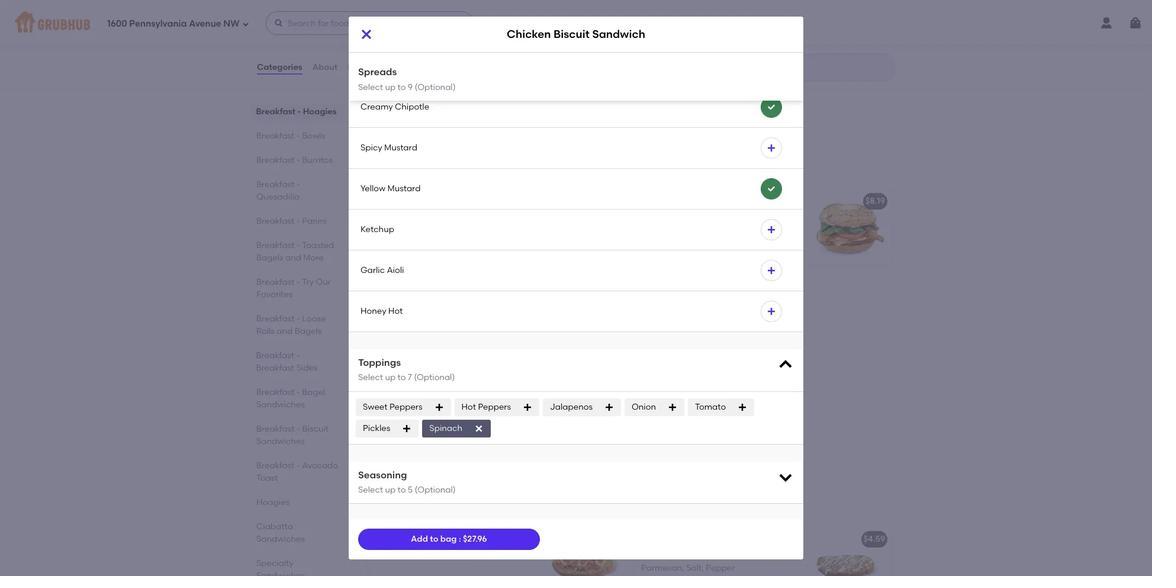 Task type: vqa. For each thing, say whether or not it's contained in the screenshot.
'Best'
no



Task type: locate. For each thing, give the bounding box(es) containing it.
yellow mustard button
[[349, 169, 804, 209]]

chicken up pickles
[[376, 408, 409, 418]]

hot peppers
[[462, 402, 511, 412]]

contains: down western
[[376, 298, 414, 308]]

0 vertical spatial garlic
[[361, 265, 385, 275]]

1 vertical spatial tomato,
[[641, 237, 674, 247]]

contains: for contains: american, mayo, spinach, tomato, ham, applewood smoked bacon
[[376, 213, 414, 223]]

garlic aioli button
[[349, 250, 804, 291]]

custom
[[464, 534, 496, 544]]

1 horizontal spatial sandwich
[[592, 27, 645, 41]]

sweet peppers
[[363, 402, 423, 412]]

peppers up contains: chicken strips, biscuit
[[478, 402, 511, 412]]

breakfast - bagel sandwiches
[[368, 162, 555, 177], [256, 387, 325, 410]]

1 horizontal spatial bagels
[[295, 326, 322, 336]]

yellow left egg
[[682, 213, 707, 223]]

contains: yellow egg omelet, everything bagel, american, mayo, tomato, spinach, oven roasted turkey, applewood smoked bacon
[[641, 213, 780, 259]]

1 vertical spatial chipotle
[[451, 551, 485, 561]]

salsa,
[[411, 310, 435, 320]]

and inside breakfast - toasted bagels and more
[[285, 253, 301, 263]]

spinach, inside contains: yellow egg omelet, everything bagel, american, mayo, tomato, spinach, oven roasted turkey, applewood smoked bacon
[[676, 237, 711, 247]]

sauce inside button
[[391, 61, 416, 71]]

(optional) right 7
[[414, 373, 455, 383]]

contains: up everything
[[641, 213, 680, 223]]

0 horizontal spatial chipotle
[[395, 102, 429, 112]]

1 vertical spatial creamy
[[416, 551, 449, 561]]

breakfast - bowls tab
[[256, 130, 339, 142]]

breakfast - loose rolls and bagels tab
[[256, 313, 339, 338]]

garlic up grated
[[729, 534, 754, 544]]

up down toppings
[[385, 373, 396, 383]]

breakfast up breakfast - bowls
[[256, 107, 296, 117]]

and inside breakfast - loose rolls and bagels
[[277, 326, 293, 336]]

pepper
[[706, 563, 735, 573]]

scrambled for no scrambled eggs - custom avocado
[[390, 534, 434, 544]]

and for bagels
[[277, 326, 293, 336]]

sides
[[504, 35, 538, 50], [297, 363, 318, 373]]

2 vertical spatial smoked
[[485, 310, 518, 320]]

to inside seasoning select up to 5 (optional)
[[398, 485, 406, 495]]

up inside spreads select up to 9 (optional)
[[385, 82, 396, 92]]

smoked inside contains: american, mayo, spinach, tomato, ham, applewood smoked bacon
[[483, 225, 516, 235]]

breakfast down toppings
[[368, 373, 429, 388]]

0 horizontal spatial peppers
[[390, 402, 423, 412]]

breakfast - bagel sandwiches tab
[[256, 386, 339, 411]]

contains: for contains: yellow egg omelet, everything bagel, american, mayo, tomato, spinach, oven roasted turkey, applewood smoked bacon
[[641, 213, 680, 223]]

-
[[432, 35, 437, 50], [298, 107, 301, 117], [297, 131, 300, 141], [297, 155, 300, 165], [432, 162, 437, 177], [297, 179, 300, 189], [297, 216, 300, 226], [297, 240, 300, 250], [297, 277, 300, 287], [297, 314, 300, 324], [297, 351, 300, 361], [432, 373, 437, 388], [297, 387, 300, 397], [297, 424, 300, 434], [297, 461, 300, 471], [432, 500, 437, 515], [458, 534, 462, 544], [723, 534, 727, 544]]

1 horizontal spatial american,
[[713, 225, 754, 235]]

hoagies up ciabatta
[[256, 497, 290, 507]]

contains: inside contains: american, mayo, spinach, tomato, ham, applewood smoked bacon
[[376, 213, 414, 223]]

2 vertical spatial select
[[358, 485, 383, 495]]

breakfast - avocado toast inside tab
[[256, 461, 338, 483]]

breakfast - avocado toast up add to bag : $27.96
[[368, 500, 533, 515]]

1 vertical spatial mustard
[[388, 183, 421, 193]]

sandwich down plain bagel image
[[592, 27, 645, 41]]

tomato, inside contains: plain bagel, cheddar, tomato, salsa, applewood smoked bacon
[[376, 310, 409, 320]]

0 vertical spatial chicken biscuit sandwich
[[507, 27, 645, 41]]

and right rolls
[[277, 326, 293, 336]]

creamy inside button
[[361, 102, 393, 112]]

1 vertical spatial select
[[358, 373, 383, 383]]

bagel,
[[685, 225, 711, 235], [438, 298, 463, 308]]

2 eggs from the left
[[702, 534, 721, 544]]

1 horizontal spatial garlic
[[682, 551, 706, 561]]

select inside spreads select up to 9 (optional)
[[358, 82, 383, 92]]

- inside breakfast - try our favorites
[[297, 277, 300, 287]]

1 horizontal spatial breakfast - breakfast sides
[[368, 35, 538, 50]]

1 horizontal spatial hoagies
[[303, 107, 337, 117]]

0 vertical spatial select
[[358, 82, 383, 92]]

svg image inside garlic aioli button
[[767, 266, 776, 275]]

0 horizontal spatial chicken
[[376, 408, 409, 418]]

svg image inside the 'honey hot' 'button'
[[767, 307, 776, 316]]

scrambled up contains: garlic aioli, grated parmesan, salt, pepper
[[655, 534, 700, 544]]

turkey,
[[641, 249, 669, 259]]

to for seasoning
[[398, 485, 406, 495]]

to for toppings
[[398, 373, 406, 383]]

0 vertical spatial breakfast - avocado toast
[[256, 461, 338, 483]]

mustard for yellow mustard
[[388, 183, 421, 193]]

contains: inside contains: garlic aioli, grated parmesan, salt, pepper
[[641, 551, 680, 561]]

contains: up parmesan,
[[641, 551, 680, 561]]

3 up from the top
[[385, 485, 396, 495]]

contains: inside contains: plain bagel, cheddar, tomato, salsa, applewood smoked bacon
[[376, 298, 414, 308]]

to
[[398, 82, 406, 92], [398, 373, 406, 383], [398, 485, 406, 495], [430, 534, 438, 544]]

0 horizontal spatial american,
[[416, 213, 458, 223]]

2 scrambled from the left
[[655, 534, 700, 544]]

1 horizontal spatial creamy
[[416, 551, 449, 561]]

chicken
[[507, 27, 551, 41], [376, 408, 409, 418], [416, 424, 449, 434]]

1 horizontal spatial breakfast - biscuit sandwiches
[[368, 373, 561, 388]]

1 vertical spatial bagel
[[302, 387, 325, 397]]

buffalo sauce *contains egg*
[[361, 61, 478, 71]]

smoked
[[483, 225, 516, 235], [719, 249, 752, 259], [485, 310, 518, 320]]

bagels up favorites
[[256, 253, 283, 263]]

0 vertical spatial bagel
[[440, 162, 476, 177]]

applewood down cheddar,
[[437, 310, 483, 320]]

tomato, inside contains: american, mayo, spinach, tomato, ham, applewood smoked bacon
[[376, 225, 409, 235]]

to left 9
[[398, 82, 406, 92]]

biscuit inside tab
[[302, 424, 329, 434]]

smoked for contains: plain bagel, cheddar, tomato, salsa, applewood smoked bacon
[[485, 310, 518, 320]]

- inside breakfast - burritos tab
[[297, 155, 300, 165]]

hot up the strips,
[[462, 402, 476, 412]]

breakfast - breakfast sides down breakfast - loose rolls and bagels
[[256, 351, 318, 373]]

biscuit down the hot peppers
[[478, 424, 504, 434]]

about
[[312, 62, 338, 72]]

1 vertical spatial and
[[277, 326, 293, 336]]

eggs
[[436, 534, 456, 544], [702, 534, 721, 544]]

creamy down spreads
[[361, 102, 393, 112]]

select inside seasoning select up to 5 (optional)
[[358, 485, 383, 495]]

honey hot
[[361, 306, 403, 316]]

0 horizontal spatial scrambled
[[390, 534, 434, 544]]

our
[[316, 277, 331, 287]]

plain bagel image
[[538, 0, 627, 11]]

0 horizontal spatial eggs
[[436, 534, 456, 544]]

chicken biscuit sandwich down plain bagel image
[[507, 27, 645, 41]]

breakfast - breakfast sides up *contains
[[368, 35, 538, 50]]

1 vertical spatial bagels
[[295, 326, 322, 336]]

0 horizontal spatial breakfast - bagel sandwiches
[[256, 387, 325, 410]]

0 vertical spatial chipotle
[[395, 102, 429, 112]]

breakfast - bowls
[[256, 131, 325, 141]]

peppers for sweet peppers
[[390, 402, 423, 412]]

breakfast up rolls
[[256, 314, 295, 324]]

ciabatta sandwiches
[[256, 522, 305, 544]]

1 horizontal spatial no
[[641, 534, 653, 544]]

breakfast - biscuit sandwiches tab
[[256, 423, 339, 448]]

breakfast - burritos
[[256, 155, 333, 165]]

bagel, right plain
[[438, 298, 463, 308]]

mustard down spicy mustard
[[388, 183, 421, 193]]

select down toppings
[[358, 373, 383, 383]]

peppers
[[390, 402, 423, 412], [478, 402, 511, 412]]

2 horizontal spatial chicken
[[507, 27, 551, 41]]

0 vertical spatial hot
[[388, 306, 403, 316]]

bagels inside breakfast - toasted bagels and more
[[256, 253, 283, 263]]

bagels inside breakfast - loose rolls and bagels
[[295, 326, 322, 336]]

scrambled for no scrambled eggs - garlic  parmesan avocado
[[655, 534, 700, 544]]

0 horizontal spatial sauce
[[391, 61, 416, 71]]

hot right honey
[[388, 306, 403, 316]]

eggs left :
[[436, 534, 456, 544]]

categories button
[[256, 46, 303, 89]]

(optional) right 5
[[415, 485, 456, 495]]

breakfast - avocado toast
[[256, 461, 338, 483], [368, 500, 533, 515]]

select down spreads
[[358, 82, 383, 92]]

breakfast inside breakfast - toasted bagels and more
[[256, 240, 295, 250]]

(optional) down *contains
[[415, 82, 456, 92]]

1 horizontal spatial scrambled
[[655, 534, 700, 544]]

0 vertical spatial sides
[[504, 35, 538, 50]]

2 select from the top
[[358, 373, 383, 383]]

sandwich
[[592, 27, 645, 41], [441, 408, 481, 418]]

biscuit
[[554, 27, 590, 41], [440, 373, 483, 388], [411, 408, 439, 418], [302, 424, 329, 434], [478, 424, 504, 434]]

1 vertical spatial american,
[[713, 225, 754, 235]]

bagels down the loose
[[295, 326, 322, 336]]

sandwiches inside breakfast - bagel sandwiches
[[256, 400, 305, 410]]

(optional) for seasoning
[[415, 485, 456, 495]]

and
[[285, 253, 301, 263], [277, 326, 293, 336]]

0 vertical spatial hoagies
[[303, 107, 337, 117]]

svg image inside yellow mustard button
[[767, 184, 776, 194]]

- inside breakfast - bagel sandwiches tab
[[297, 387, 300, 397]]

select down seasoning
[[358, 485, 383, 495]]

garlic left aioli
[[361, 265, 385, 275]]

breakfast - breakfast sides inside tab
[[256, 351, 318, 373]]

bowls
[[302, 131, 325, 141]]

chicken up buffalo sauce *contains egg* button
[[507, 27, 551, 41]]

burritos
[[302, 155, 333, 165]]

9
[[408, 82, 413, 92]]

1 vertical spatial breakfast - breakfast sides
[[256, 351, 318, 373]]

omelet,
[[726, 213, 758, 223]]

contains: for contains: bacon
[[376, 86, 414, 96]]

oven
[[713, 237, 735, 247]]

eggs up aioli,
[[702, 534, 721, 544]]

1 horizontal spatial sauce
[[487, 551, 513, 561]]

0 vertical spatial sandwich
[[592, 27, 645, 41]]

2 vertical spatial (optional)
[[415, 485, 456, 495]]

0 vertical spatial creamy
[[361, 102, 393, 112]]

- inside the breakfast - hoagies tab
[[298, 107, 301, 117]]

1 horizontal spatial sides
[[504, 35, 538, 50]]

garlic inside garlic aioli button
[[361, 265, 385, 275]]

bacon inside contains: yellow egg omelet, everything bagel, american, mayo, tomato, spinach, oven roasted turkey, applewood smoked bacon
[[754, 249, 780, 259]]

up for seasoning
[[385, 485, 396, 495]]

grated
[[729, 551, 758, 561]]

peppers down 7
[[390, 402, 423, 412]]

breakfast down breakfast - panini
[[256, 240, 295, 250]]

reviews
[[348, 62, 381, 72]]

0 vertical spatial mayo,
[[460, 213, 484, 223]]

0 horizontal spatial breakfast - avocado toast
[[256, 461, 338, 483]]

svg image
[[242, 20, 249, 28], [359, 27, 374, 41], [767, 143, 776, 153], [767, 184, 776, 194], [767, 225, 776, 234], [767, 307, 776, 316], [777, 356, 794, 373], [523, 402, 532, 412], [605, 402, 614, 412], [474, 424, 484, 433], [777, 469, 794, 485]]

ketchup button
[[349, 210, 804, 250]]

breakfast - try our favorites tab
[[256, 276, 339, 301]]

0 vertical spatial mustard
[[384, 143, 417, 153]]

1 vertical spatial yellow
[[682, 213, 707, 223]]

select for toppings
[[358, 373, 383, 383]]

avenue
[[189, 18, 221, 29]]

1 vertical spatial spinach,
[[676, 237, 711, 247]]

quesadilla
[[256, 192, 300, 202]]

bacon
[[376, 69, 402, 80], [416, 86, 442, 96], [376, 237, 402, 247], [754, 249, 780, 259], [376, 322, 402, 332]]

0 vertical spatial spinach,
[[486, 213, 521, 223]]

american, inside contains: american, mayo, spinach, tomato, ham, applewood smoked bacon
[[416, 213, 458, 223]]

toppings select up to 7 (optional)
[[358, 357, 455, 383]]

1 vertical spatial sandwich
[[441, 408, 481, 418]]

0 horizontal spatial chicken biscuit sandwich
[[376, 408, 481, 418]]

onion
[[632, 402, 656, 412]]

breakfast - avocado toast up hoagies tab
[[256, 461, 338, 483]]

toast inside breakfast - avocado toast
[[256, 473, 278, 483]]

breakfast up yellow mustard
[[368, 162, 429, 177]]

contains:
[[376, 86, 414, 96], [376, 213, 414, 223], [641, 213, 680, 223], [376, 298, 414, 308], [376, 424, 414, 434], [376, 551, 414, 561], [641, 551, 680, 561]]

breakfast - hoagies tab
[[256, 105, 339, 118]]

avocado right parmesan
[[799, 534, 836, 544]]

up inside toppings select up to 7 (optional)
[[385, 373, 396, 383]]

up down spreads
[[385, 82, 396, 92]]

chipotle
[[395, 102, 429, 112], [451, 551, 485, 561]]

mustard right spicy
[[384, 143, 417, 153]]

chipotle down $27.96
[[451, 551, 485, 561]]

breakfast down breakfast - biscuit sandwiches tab
[[256, 461, 295, 471]]

2 vertical spatial chicken
[[416, 424, 449, 434]]

2 no from the left
[[641, 534, 653, 544]]

breakfast up quesadilla
[[256, 179, 295, 189]]

0 horizontal spatial bagel,
[[438, 298, 463, 308]]

- inside breakfast - panini tab
[[297, 216, 300, 226]]

svg image
[[1129, 16, 1143, 30], [274, 18, 283, 28], [767, 102, 776, 112], [767, 266, 776, 275], [434, 402, 444, 412], [668, 402, 677, 412], [738, 402, 747, 412], [402, 424, 412, 433]]

no scrambled eggs - garlic  parmesan avocado image
[[804, 527, 892, 576]]

mayo, inside contains: american, mayo, spinach, tomato, ham, applewood smoked bacon
[[460, 213, 484, 223]]

3 select from the top
[[358, 485, 383, 495]]

breakfast - breakfast sides tab
[[256, 349, 339, 374]]

1 horizontal spatial yellow
[[682, 213, 707, 223]]

sandwiches inside breakfast - biscuit sandwiches
[[256, 436, 305, 446]]

and for more
[[285, 253, 301, 263]]

1 vertical spatial smoked
[[719, 249, 752, 259]]

(optional) inside seasoning select up to 5 (optional)
[[415, 485, 456, 495]]

tomato, up turkey,
[[641, 237, 674, 247]]

1 horizontal spatial chipotle
[[451, 551, 485, 561]]

0 vertical spatial yellow
[[361, 183, 386, 193]]

1 vertical spatial breakfast - avocado toast
[[368, 500, 533, 515]]

garlic up salt, on the bottom right
[[682, 551, 706, 561]]

applewood inside contains: plain bagel, cheddar, tomato, salsa, applewood smoked bacon
[[437, 310, 483, 320]]

(optional) inside spreads select up to 9 (optional)
[[415, 82, 456, 92]]

2 vertical spatial garlic
[[682, 551, 706, 561]]

mayo,
[[460, 213, 484, 223], [756, 225, 780, 235]]

applewood down the oven
[[671, 249, 717, 259]]

garlic inside contains: garlic aioli, grated parmesan, salt, pepper
[[682, 551, 706, 561]]

chipotle down 'contains: bacon' on the top of page
[[395, 102, 429, 112]]

(optional) inside toppings select up to 7 (optional)
[[414, 373, 455, 383]]

0 horizontal spatial no
[[376, 534, 388, 544]]

hoagies up the bowls
[[303, 107, 337, 117]]

applewood inside contains: american, mayo, spinach, tomato, ham, applewood smoked bacon
[[435, 225, 481, 235]]

yellow down spicy
[[361, 183, 386, 193]]

1 horizontal spatial mayo,
[[756, 225, 780, 235]]

2 vertical spatial up
[[385, 485, 396, 495]]

select inside toppings select up to 7 (optional)
[[358, 373, 383, 383]]

1600 pennsylvania avenue nw
[[107, 18, 240, 29]]

0 horizontal spatial bagel
[[302, 387, 325, 397]]

smoked inside contains: plain bagel, cheddar, tomato, salsa, applewood smoked bacon
[[485, 310, 518, 320]]

american, up ham,
[[416, 213, 458, 223]]

chicken biscuit sandwich up contains: chicken strips, biscuit
[[376, 408, 481, 418]]

tomato, left ham,
[[376, 225, 409, 235]]

0 vertical spatial toast
[[256, 473, 278, 483]]

0 horizontal spatial spinach,
[[486, 213, 521, 223]]

no up parmesan,
[[641, 534, 653, 544]]

hot
[[388, 306, 403, 316], [462, 402, 476, 412]]

2 peppers from the left
[[478, 402, 511, 412]]

tomato, for contains: american, mayo, spinach, tomato, ham, applewood smoked bacon
[[376, 225, 409, 235]]

0 vertical spatial chicken
[[507, 27, 551, 41]]

avocado down breakfast - biscuit sandwiches tab
[[302, 461, 338, 471]]

spinach, inside contains: american, mayo, spinach, tomato, ham, applewood smoked bacon
[[486, 213, 521, 223]]

spreads select up to 9 (optional)
[[358, 66, 456, 92]]

1 vertical spatial sides
[[297, 363, 318, 373]]

contains: chicken strips, biscuit
[[376, 424, 504, 434]]

contains: inside contains: yellow egg omelet, everything bagel, american, mayo, tomato, spinach, oven roasted turkey, applewood smoked bacon
[[641, 213, 680, 223]]

yellow
[[361, 183, 386, 193], [682, 213, 707, 223]]

1 horizontal spatial chicken biscuit sandwich
[[507, 27, 645, 41]]

tomato,
[[376, 225, 409, 235], [641, 237, 674, 247], [376, 310, 409, 320]]

breakfast - breakfast sides
[[368, 35, 538, 50], [256, 351, 318, 373]]

0 vertical spatial applewood
[[435, 225, 481, 235]]

bagel, down egg
[[685, 225, 711, 235]]

sandwich up the strips,
[[441, 408, 481, 418]]

1 horizontal spatial eggs
[[702, 534, 721, 544]]

no for no scrambled eggs - garlic  parmesan avocado
[[641, 534, 653, 544]]

and left more
[[285, 253, 301, 263]]

up for spreads
[[385, 82, 396, 92]]

buffalo
[[361, 61, 389, 71]]

$7.49
[[600, 281, 620, 291]]

breakfast down ranch dressing
[[368, 35, 429, 50]]

breakfast - toasted bagels and more
[[256, 240, 334, 263]]

to left 5
[[398, 485, 406, 495]]

1 vertical spatial hoagies
[[256, 497, 290, 507]]

0 vertical spatial breakfast - breakfast sides
[[368, 35, 538, 50]]

0 vertical spatial (optional)
[[415, 82, 456, 92]]

breakfast - biscuit sandwiches up the hot peppers
[[368, 373, 561, 388]]

contains: down add
[[376, 551, 414, 561]]

chicken left the strips,
[[416, 424, 449, 434]]

biscuit down breakfast - bagel sandwiches tab
[[302, 424, 329, 434]]

1 horizontal spatial spinach,
[[676, 237, 711, 247]]

0 horizontal spatial mayo,
[[460, 213, 484, 223]]

to inside spreads select up to 9 (optional)
[[398, 82, 406, 92]]

to left 7
[[398, 373, 406, 383]]

breakfast - avocado toast tab
[[256, 460, 339, 484]]

1 up from the top
[[385, 82, 396, 92]]

1 vertical spatial sauce
[[487, 551, 513, 561]]

1 vertical spatial breakfast - biscuit sandwiches
[[256, 424, 329, 446]]

american, down omelet,
[[713, 225, 754, 235]]

1 select from the top
[[358, 82, 383, 92]]

contains: down sweet peppers
[[376, 424, 414, 434]]

no
[[376, 534, 388, 544], [641, 534, 653, 544]]

garlic
[[361, 265, 385, 275], [729, 534, 754, 544], [682, 551, 706, 561]]

spicy mustard button
[[349, 128, 804, 168]]

0 horizontal spatial garlic
[[361, 265, 385, 275]]

breakfast inside breakfast - loose rolls and bagels
[[256, 314, 295, 324]]

breakfast down breakfast - breakfast sides tab in the bottom left of the page
[[256, 387, 295, 397]]

(optional)
[[415, 82, 456, 92], [414, 373, 455, 383], [415, 485, 456, 495]]

scrambled up contains: creamy chipotle sauce
[[390, 534, 434, 544]]

more
[[303, 253, 324, 263]]

select for spreads
[[358, 82, 383, 92]]

avocado
[[302, 461, 338, 471], [440, 500, 496, 515], [498, 534, 534, 544], [799, 534, 836, 544]]

0 horizontal spatial hot
[[388, 306, 403, 316]]

categories
[[257, 62, 302, 72]]

contains: up 'ketchup'
[[376, 213, 414, 223]]

0 vertical spatial tomato,
[[376, 225, 409, 235]]

tomato, down western
[[376, 310, 409, 320]]

up down seasoning
[[385, 485, 396, 495]]

western image
[[538, 273, 627, 350]]

applewood right ham,
[[435, 225, 481, 235]]

american,
[[416, 213, 458, 223], [713, 225, 754, 235]]

1 horizontal spatial bagel,
[[685, 225, 711, 235]]

sauce up 9
[[391, 61, 416, 71]]

avocado right custom on the left of the page
[[498, 534, 534, 544]]

1 vertical spatial up
[[385, 373, 396, 383]]

contains: plain bagel, cheddar, tomato, salsa, applewood smoked bacon
[[376, 298, 518, 332]]

1 scrambled from the left
[[390, 534, 434, 544]]

1 eggs from the left
[[436, 534, 456, 544]]

1 peppers from the left
[[390, 402, 423, 412]]

2 up from the top
[[385, 373, 396, 383]]

1 vertical spatial bagel,
[[438, 298, 463, 308]]

1 vertical spatial breakfast - bagel sandwiches
[[256, 387, 325, 410]]

- inside breakfast - toasted bagels and more
[[297, 240, 300, 250]]

1 vertical spatial garlic
[[729, 534, 754, 544]]

1 horizontal spatial breakfast - bagel sandwiches
[[368, 162, 555, 177]]

specialty
[[256, 558, 294, 568]]

applewood for contains: american, mayo, spinach, tomato, ham, applewood smoked bacon
[[435, 225, 481, 235]]

egg
[[709, 213, 724, 223]]

mustard
[[384, 143, 417, 153], [388, 183, 421, 193]]

biscuit down plain bagel image
[[554, 27, 590, 41]]

creamy down add
[[416, 551, 449, 561]]

0 horizontal spatial breakfast - breakfast sides
[[256, 351, 318, 373]]

up inside seasoning select up to 5 (optional)
[[385, 485, 396, 495]]

contains: up creamy chipotle at the top left of page
[[376, 86, 414, 96]]

1 horizontal spatial bagel
[[440, 162, 476, 177]]

ranch
[[361, 20, 386, 30]]

breakfast - biscuit sandwiches
[[368, 373, 561, 388], [256, 424, 329, 446]]

breakfast up favorites
[[256, 277, 295, 287]]

0 vertical spatial american,
[[416, 213, 458, 223]]

sauce down custom on the left of the page
[[487, 551, 513, 561]]

1 horizontal spatial toast
[[499, 500, 533, 515]]

0 horizontal spatial sandwich
[[441, 408, 481, 418]]

creamy chipotle button
[[349, 87, 804, 127]]

honey
[[361, 306, 386, 316]]

no left add
[[376, 534, 388, 544]]

1 horizontal spatial hot
[[462, 402, 476, 412]]

breakfast - toasted bagels and more tab
[[256, 239, 339, 264]]

breakfast - biscuit sandwiches down breakfast - bagel sandwiches tab
[[256, 424, 329, 446]]

1 vertical spatial toast
[[499, 500, 533, 515]]

breakfast - loose rolls and bagels
[[256, 314, 326, 336]]

eggs for custom
[[436, 534, 456, 544]]

to inside toppings select up to 7 (optional)
[[398, 373, 406, 383]]

1 no from the left
[[376, 534, 388, 544]]

contains: bacon
[[376, 86, 442, 96]]



Task type: describe. For each thing, give the bounding box(es) containing it.
aioli
[[387, 265, 404, 275]]

ham image
[[538, 188, 627, 265]]

svg image inside ketchup button
[[767, 225, 776, 234]]

contains: creamy chipotle sauce
[[376, 551, 513, 561]]

tomato, for contains: plain bagel, cheddar, tomato, salsa, applewood smoked bacon
[[376, 310, 409, 320]]

ciabatta
[[256, 522, 293, 532]]

ciabatta sandwiches tab
[[256, 521, 339, 545]]

up for toppings
[[385, 373, 396, 383]]

svg image inside creamy chipotle button
[[767, 102, 776, 112]]

hoagies tab
[[256, 496, 339, 509]]

contains: for contains: plain bagel, cheddar, tomato, salsa, applewood smoked bacon
[[376, 298, 414, 308]]

bagel, inside contains: yellow egg omelet, everything bagel, american, mayo, tomato, spinach, oven roasted turkey, applewood smoked bacon
[[685, 225, 711, 235]]

svg image inside spicy mustard button
[[767, 143, 776, 153]]

svg image inside main navigation navigation
[[242, 20, 249, 28]]

no scrambled eggs - custom avocado
[[376, 534, 534, 544]]

aioli,
[[708, 551, 727, 561]]

1600
[[107, 18, 127, 29]]

yellow inside button
[[361, 183, 386, 193]]

(optional) for spreads
[[415, 82, 456, 92]]

tomato, inside contains: yellow egg omelet, everything bagel, american, mayo, tomato, spinach, oven roasted turkey, applewood smoked bacon
[[641, 237, 674, 247]]

bagel inside tab
[[302, 387, 325, 397]]

breakfast - try our favorites
[[256, 277, 331, 300]]

everything
[[641, 225, 684, 235]]

peppers for hot peppers
[[478, 402, 511, 412]]

breakfast - panini tab
[[256, 215, 339, 227]]

breakfast - quesadilla tab
[[256, 178, 339, 203]]

bacon image
[[538, 62, 627, 139]]

(optional) for toppings
[[414, 373, 455, 383]]

salt,
[[686, 563, 704, 573]]

breakfast - bagel sandwiches inside tab
[[256, 387, 325, 410]]

no for no scrambled eggs - custom avocado
[[376, 534, 388, 544]]

breakfast - panini
[[256, 216, 327, 226]]

buffalo sauce *contains egg* button
[[349, 46, 804, 86]]

spicy
[[361, 143, 382, 153]]

breakfast down breakfast - bagel sandwiches tab
[[256, 424, 295, 434]]

dressing
[[388, 20, 423, 30]]

specialty sandwiches tab
[[256, 557, 339, 576]]

avocado inside tab
[[302, 461, 338, 471]]

0 vertical spatial breakfast - bagel sandwiches
[[368, 162, 555, 177]]

biscuit up contains: chicken strips, biscuit
[[411, 408, 439, 418]]

spicy mustard
[[361, 143, 417, 153]]

- inside breakfast - biscuit sandwiches tab
[[297, 424, 300, 434]]

try
[[302, 277, 314, 287]]

contains: for contains: creamy chipotle sauce
[[376, 551, 414, 561]]

reviews button
[[347, 46, 381, 89]]

breakfast up egg*
[[440, 35, 501, 50]]

pickles
[[363, 423, 390, 433]]

biscuit up the hot peppers
[[440, 373, 483, 388]]

to for spreads
[[398, 82, 406, 92]]

- inside breakfast - breakfast sides tab
[[297, 351, 300, 361]]

breakfast up breakfast - bagel sandwiches tab
[[256, 363, 295, 373]]

spinach
[[430, 423, 462, 433]]

roasted
[[737, 237, 770, 247]]

2 horizontal spatial garlic
[[729, 534, 754, 544]]

main navigation navigation
[[0, 0, 1152, 46]]

$4.59
[[864, 534, 885, 544]]

tomato
[[695, 402, 726, 412]]

pennsylvania
[[129, 18, 187, 29]]

$6.99
[[599, 408, 620, 418]]

american, inside contains: yellow egg omelet, everything bagel, american, mayo, tomato, spinach, oven roasted turkey, applewood smoked bacon
[[713, 225, 754, 235]]

avocado up $27.96
[[440, 500, 496, 515]]

breakfast down quesadilla
[[256, 216, 295, 226]]

ranch dressing
[[361, 20, 423, 30]]

- inside breakfast - quesadilla
[[297, 179, 300, 189]]

honey hot button
[[349, 291, 804, 332]]

0 vertical spatial breakfast - biscuit sandwiches
[[368, 373, 561, 388]]

contains: garlic aioli, grated parmesan, salt, pepper
[[641, 551, 758, 573]]

western
[[376, 281, 410, 291]]

:
[[459, 534, 461, 544]]

breakfast inside breakfast - quesadilla
[[256, 179, 295, 189]]

bacon inside contains: american, mayo, spinach, tomato, ham, applewood smoked bacon
[[376, 237, 402, 247]]

applewood inside contains: yellow egg omelet, everything bagel, american, mayo, tomato, spinach, oven roasted turkey, applewood smoked bacon
[[671, 249, 717, 259]]

chipotle inside button
[[395, 102, 429, 112]]

breakfast up breakfast - burritos
[[256, 131, 295, 141]]

no scrambled eggs - custom avocado image
[[538, 527, 627, 576]]

rolls
[[256, 326, 275, 336]]

select for seasoning
[[358, 485, 383, 495]]

- inside breakfast - loose rolls and bagels
[[297, 314, 300, 324]]

contains: american, mayo, spinach, tomato, ham, applewood smoked bacon
[[376, 213, 521, 247]]

breakfast - hoagies
[[256, 107, 337, 117]]

add
[[411, 534, 428, 544]]

smoked for contains: american, mayo, spinach, tomato, ham, applewood smoked bacon
[[483, 225, 516, 235]]

contains: for contains: garlic aioli, grated parmesan, salt, pepper
[[641, 551, 680, 561]]

add to bag : $27.96
[[411, 534, 487, 544]]

garlic aioli
[[361, 265, 404, 275]]

- inside the breakfast - bowls tab
[[297, 131, 300, 141]]

eggs for garlic
[[702, 534, 721, 544]]

breakfast - burritos tab
[[256, 154, 339, 166]]

breakfast - biscuit sandwiches inside tab
[[256, 424, 329, 446]]

toppings
[[358, 357, 401, 368]]

yellow inside contains: yellow egg omelet, everything bagel, american, mayo, tomato, spinach, oven roasted turkey, applewood smoked bacon
[[682, 213, 707, 223]]

7
[[408, 373, 412, 383]]

to left bag
[[430, 534, 438, 544]]

everything bagel image
[[804, 0, 892, 11]]

toasted
[[302, 240, 334, 250]]

bacon inside contains: plain bagel, cheddar, tomato, salsa, applewood smoked bacon
[[376, 322, 402, 332]]

about button
[[312, 46, 338, 89]]

seasoning select up to 5 (optional)
[[358, 469, 456, 495]]

5
[[408, 485, 413, 495]]

sweet
[[363, 402, 388, 412]]

hot inside 'button'
[[388, 306, 403, 316]]

parmesan,
[[641, 563, 684, 573]]

breakfast - quesadilla
[[256, 179, 300, 202]]

ranch dressing button
[[349, 5, 804, 45]]

applewood for contains: plain bagel, cheddar, tomato, salsa, applewood smoked bacon
[[437, 310, 483, 320]]

egg*
[[459, 61, 478, 71]]

mayo, inside contains: yellow egg omelet, everything bagel, american, mayo, tomato, spinach, oven roasted turkey, applewood smoked bacon
[[756, 225, 780, 235]]

spreads
[[358, 66, 397, 78]]

turkey breakfast club image
[[804, 188, 892, 265]]

*contains
[[418, 61, 457, 71]]

contains: american, mayo, spinach, tomato, ham, applewood smoked bacon button
[[369, 188, 627, 265]]

bagel, inside contains: plain bagel, cheddar, tomato, salsa, applewood smoked bacon
[[438, 298, 463, 308]]

yellow mustard
[[361, 183, 421, 193]]

panini
[[302, 216, 327, 226]]

1 horizontal spatial breakfast - avocado toast
[[368, 500, 533, 515]]

cheddar,
[[465, 298, 503, 308]]

breakfast down 5
[[368, 500, 429, 515]]

smoked inside contains: yellow egg omelet, everything bagel, american, mayo, tomato, spinach, oven roasted turkey, applewood smoked bacon
[[719, 249, 752, 259]]

ketchup
[[361, 224, 394, 234]]

1 vertical spatial chicken
[[376, 408, 409, 418]]

nw
[[223, 18, 240, 29]]

mustard for spicy mustard
[[384, 143, 417, 153]]

plain
[[416, 298, 436, 308]]

0 horizontal spatial hoagies
[[256, 497, 290, 507]]

1 vertical spatial hot
[[462, 402, 476, 412]]

breakfast inside breakfast - try our favorites
[[256, 277, 295, 287]]

parmesan
[[756, 534, 797, 544]]

breakfast down breakfast - bowls
[[256, 155, 295, 165]]

seasoning
[[358, 469, 407, 481]]

strips,
[[451, 424, 476, 434]]

ham,
[[411, 225, 433, 235]]

loose
[[302, 314, 326, 324]]

favorites
[[256, 290, 293, 300]]

breakfast down rolls
[[256, 351, 295, 361]]

sides inside breakfast - breakfast sides
[[297, 363, 318, 373]]

bag
[[440, 534, 457, 544]]

chicken biscuit sandwich image
[[538, 400, 627, 477]]

creamy chipotle
[[361, 102, 429, 112]]

$8.19
[[866, 196, 885, 206]]

- inside breakfast - avocado toast tab
[[297, 461, 300, 471]]

contains: for contains: chicken strips, biscuit
[[376, 424, 414, 434]]

no scrambled eggs - garlic  parmesan avocado
[[641, 534, 836, 544]]



